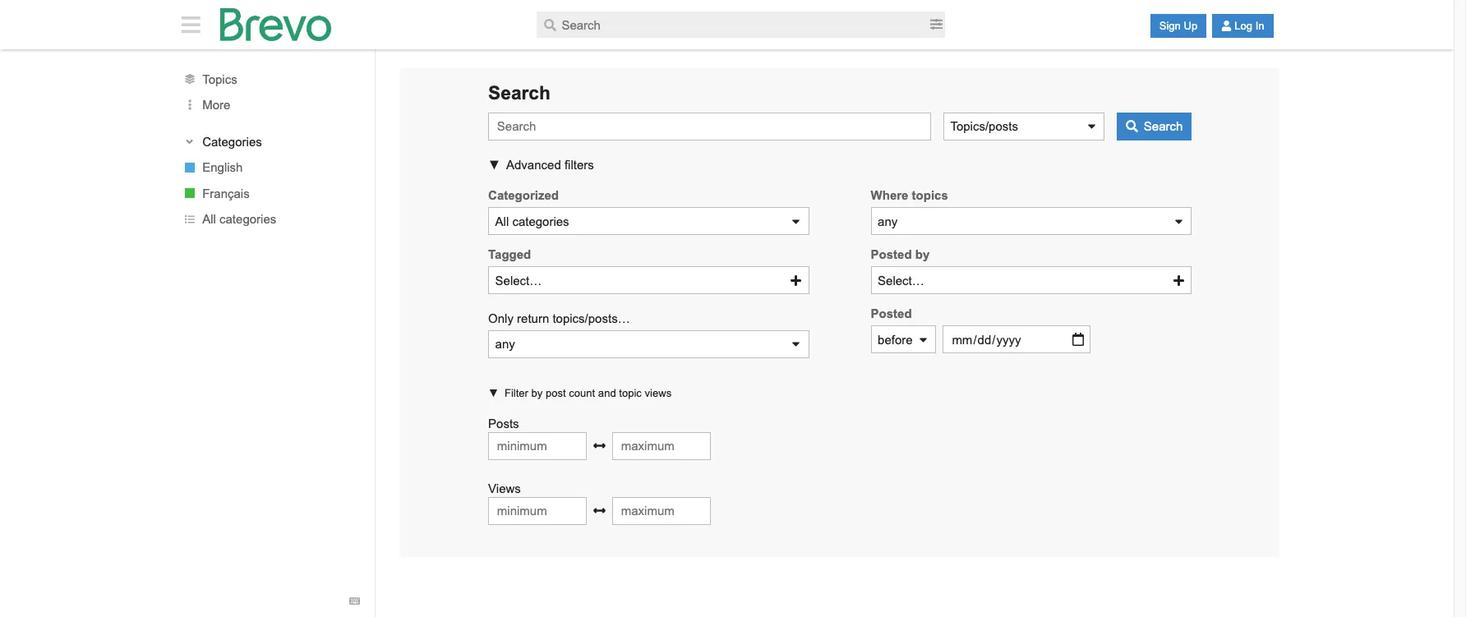 Task type: vqa. For each thing, say whether or not it's contained in the screenshot.


Task type: locate. For each thing, give the bounding box(es) containing it.
log in button
[[1212, 14, 1273, 38]]

select… down tagged
[[495, 274, 542, 288]]

français
[[202, 186, 250, 200]]

views
[[645, 387, 672, 400]]

hide sidebar image
[[177, 14, 205, 35]]

0 horizontal spatial all
[[202, 212, 216, 226]]

none search field inside search main content
[[400, 68, 1280, 557]]

by for filter
[[531, 387, 543, 400]]

2 posted from the top
[[871, 307, 912, 321]]

1 vertical spatial by
[[531, 387, 543, 400]]

only
[[488, 312, 514, 326]]

none search field containing search
[[400, 68, 1280, 557]]

tagged
[[488, 248, 531, 262]]

list image
[[185, 214, 195, 224]]

any
[[878, 214, 898, 228], [495, 337, 515, 351]]

français link
[[166, 180, 375, 206]]

up
[[1184, 20, 1198, 32]]

0 vertical spatial any
[[878, 214, 898, 228]]

0 horizontal spatial by
[[531, 387, 543, 400]]

sign up
[[1159, 20, 1198, 32]]

search up advanced
[[488, 82, 551, 103]]

return
[[517, 312, 549, 326]]

0 horizontal spatial search
[[488, 82, 551, 103]]

topics
[[912, 189, 948, 202]]

2 select… from the left
[[878, 274, 924, 288]]

all categories down "français"
[[202, 212, 276, 226]]

by down topics
[[915, 248, 930, 262]]

search right search image
[[1144, 119, 1183, 133]]

all down categorized at the left of page
[[495, 214, 509, 228]]

select… down posted by
[[878, 274, 924, 288]]

1 vertical spatial any
[[495, 337, 515, 351]]

open advanced search image
[[930, 18, 942, 31]]

all categories
[[202, 212, 276, 226], [495, 214, 569, 228]]

1 vertical spatial search
[[1144, 119, 1183, 133]]

1 horizontal spatial all categories
[[495, 214, 569, 228]]

categories
[[219, 212, 276, 226], [512, 214, 569, 228]]

search
[[488, 82, 551, 103], [1144, 119, 1183, 133]]

0 horizontal spatial categories
[[219, 212, 276, 226]]

1 horizontal spatial all
[[495, 214, 509, 228]]

1 posted from the top
[[871, 248, 912, 262]]

arrows alt h image
[[593, 505, 606, 517]]

categories button
[[181, 133, 359, 150]]

categories inside search field
[[512, 214, 569, 228]]

1 horizontal spatial search
[[1144, 119, 1183, 133]]

filter by post count and topic views
[[505, 387, 672, 400]]

1 horizontal spatial any
[[878, 214, 898, 228]]

region inside search main content
[[400, 557, 1280, 582]]

categories down categorized at the left of page
[[512, 214, 569, 228]]

posted by
[[871, 248, 930, 262]]

topic
[[619, 387, 642, 400]]

by left post
[[531, 387, 543, 400]]

all categories down categorized at the left of page
[[495, 214, 569, 228]]

0 vertical spatial by
[[915, 248, 930, 262]]

categories down "français"
[[219, 212, 276, 226]]

1 select… from the left
[[495, 274, 542, 288]]

all right list image
[[202, 212, 216, 226]]

0 vertical spatial posted
[[871, 248, 912, 262]]

1 horizontal spatial categories
[[512, 214, 569, 228]]

only return topics/posts…
[[488, 312, 630, 326]]

any down where
[[878, 214, 898, 228]]

1 horizontal spatial by
[[915, 248, 930, 262]]

0 vertical spatial search
[[488, 82, 551, 103]]

any down only
[[495, 337, 515, 351]]

all inside search field
[[495, 214, 509, 228]]

1 horizontal spatial select…
[[878, 274, 924, 288]]

date date field
[[942, 326, 1090, 354]]

all
[[202, 212, 216, 226], [495, 214, 509, 228]]

more
[[202, 98, 230, 112]]

select…
[[495, 274, 542, 288], [878, 274, 924, 288]]

posted down where
[[871, 248, 912, 262]]

0 horizontal spatial any
[[495, 337, 515, 351]]

layer group image
[[185, 74, 195, 84]]

user image
[[1221, 21, 1232, 31]]

filters
[[564, 157, 594, 171]]

0 horizontal spatial select…
[[495, 274, 542, 288]]

search inside button
[[1144, 119, 1183, 133]]

posted
[[871, 248, 912, 262], [871, 307, 912, 321]]

None search field
[[400, 68, 1280, 557]]

region
[[400, 557, 1280, 582]]

by
[[915, 248, 930, 262], [531, 387, 543, 400]]

1 vertical spatial posted
[[871, 307, 912, 321]]

posted up before
[[871, 307, 912, 321]]



Task type: describe. For each thing, give the bounding box(es) containing it.
views
[[488, 481, 521, 495]]

where topics
[[871, 189, 948, 202]]

and
[[598, 387, 616, 400]]

topics
[[202, 72, 237, 86]]

filter
[[505, 387, 528, 400]]

log
[[1235, 20, 1252, 32]]

arrows alt h image
[[593, 440, 606, 452]]

by for posted
[[915, 248, 930, 262]]

english
[[202, 160, 243, 174]]

sign
[[1159, 20, 1181, 32]]

any for where
[[878, 214, 898, 228]]

before
[[878, 333, 913, 347]]

search image
[[544, 19, 556, 31]]

filter by minimum views number field
[[488, 497, 587, 525]]

filter by minimum number of posts number field
[[488, 432, 587, 460]]

english link
[[166, 154, 375, 180]]

select… for posted by
[[878, 274, 924, 288]]

Search text field
[[537, 12, 928, 38]]

topics link
[[166, 66, 375, 92]]

advanced
[[506, 157, 561, 171]]

enter search keyword text field
[[488, 112, 931, 140]]

search button
[[1117, 112, 1192, 140]]

post
[[546, 387, 566, 400]]

posted for posted by
[[871, 248, 912, 262]]

all categories inside search field
[[495, 214, 569, 228]]

brevo community image
[[220, 8, 331, 41]]

filter by maximum number of posts number field
[[612, 432, 711, 460]]

all categories link
[[166, 206, 375, 232]]

posted for posted
[[871, 307, 912, 321]]

more button
[[166, 92, 375, 118]]

keyboard shortcuts image
[[349, 596, 360, 607]]

advanced filters
[[506, 157, 594, 171]]

categorized
[[488, 189, 559, 202]]

0 horizontal spatial all categories
[[202, 212, 276, 226]]

where
[[871, 189, 908, 202]]

categories
[[202, 135, 262, 148]]

topics/posts
[[950, 119, 1018, 133]]

filter by maximum views number field
[[612, 497, 711, 525]]

ellipsis v image
[[181, 99, 198, 110]]

sign up button
[[1150, 14, 1207, 38]]

search main content
[[166, 49, 1288, 617]]

in
[[1255, 20, 1264, 32]]

count
[[569, 387, 595, 400]]

posts
[[488, 417, 519, 430]]

any for only
[[495, 337, 515, 351]]

angle down image
[[184, 136, 195, 147]]

search image
[[1126, 120, 1138, 133]]

select… for tagged
[[495, 274, 542, 288]]

topics/posts…
[[553, 312, 630, 326]]

log in
[[1235, 20, 1264, 32]]



